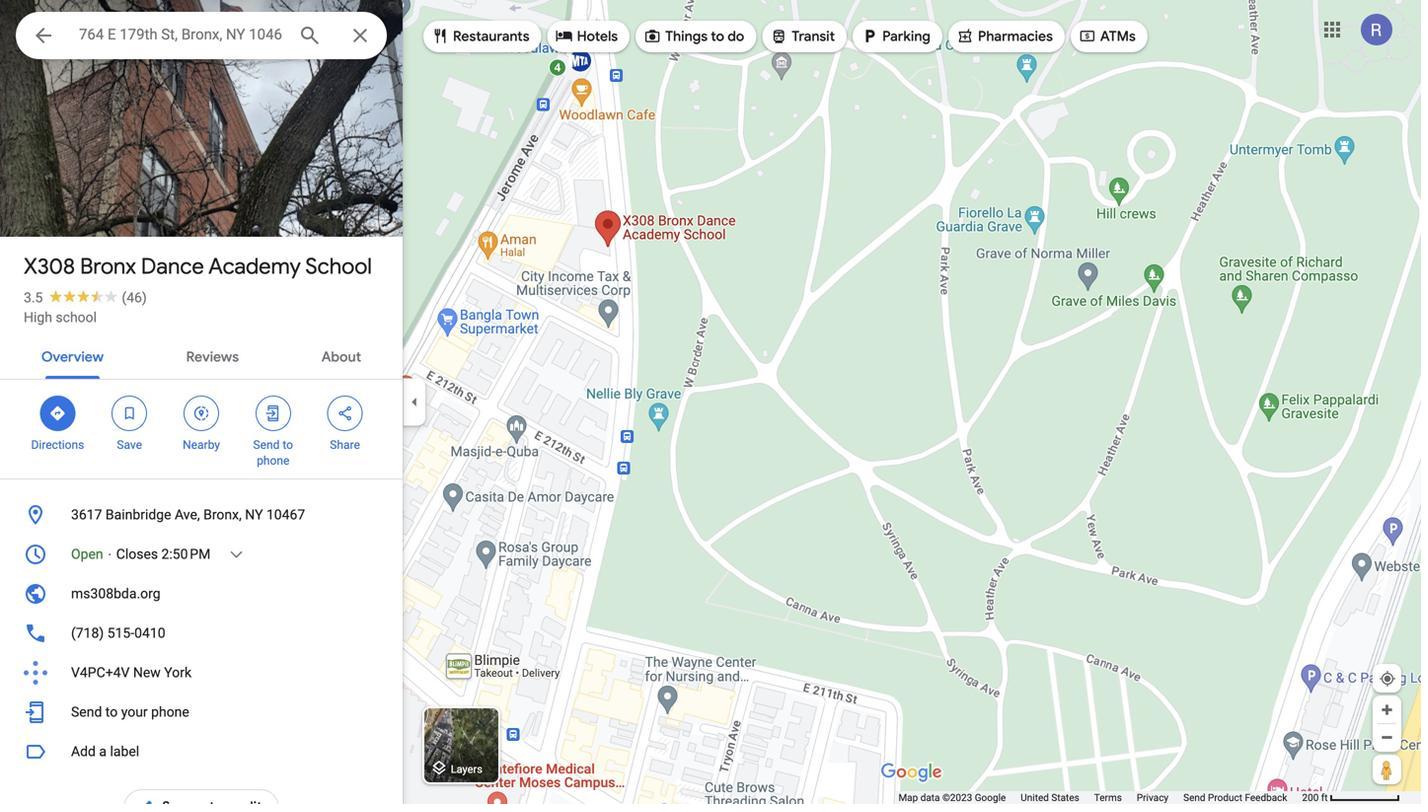 Task type: vqa. For each thing, say whether or not it's contained in the screenshot.


Task type: describe. For each thing, give the bounding box(es) containing it.
(718)
[[71, 626, 104, 642]]

 search field
[[16, 12, 387, 63]]

hours image
[[24, 543, 47, 567]]


[[32, 21, 55, 50]]

tab list inside google maps element
[[0, 332, 403, 379]]

phone inside send to phone
[[257, 454, 290, 468]]

overview
[[41, 349, 104, 366]]

 hotels
[[556, 25, 618, 47]]

 parking
[[861, 25, 931, 47]]

add a label button
[[0, 733, 403, 772]]

show open hours for the week image
[[227, 546, 245, 564]]

3.5
[[24, 290, 43, 306]]

 pharmacies
[[957, 25, 1054, 47]]

send for send product feedback
[[1184, 792, 1206, 804]]


[[644, 25, 662, 47]]

high
[[24, 310, 52, 326]]

google
[[975, 792, 1006, 804]]

add
[[71, 744, 96, 760]]

dance
[[141, 253, 204, 280]]


[[770, 25, 788, 47]]


[[49, 403, 67, 425]]

to inside  things to do
[[711, 28, 725, 45]]

⋅
[[107, 547, 113, 563]]

v4pc+4v
[[71, 665, 130, 681]]

collapse side panel image
[[404, 392, 426, 413]]


[[264, 403, 282, 425]]

10 photos button
[[15, 188, 129, 222]]

x308
[[24, 253, 75, 280]]

©2023
[[943, 792, 973, 804]]

layers
[[451, 764, 483, 776]]

privacy button
[[1137, 792, 1169, 805]]

3617
[[71, 507, 102, 523]]


[[193, 403, 210, 425]]

school
[[56, 310, 97, 326]]

reviews
[[186, 349, 239, 366]]

 button
[[16, 12, 71, 63]]

closes
[[116, 547, 158, 563]]

united
[[1021, 792, 1050, 804]]

send product feedback
[[1184, 792, 1288, 804]]

ft
[[1322, 792, 1329, 804]]

actions for x308 bronx dance academy school region
[[0, 380, 403, 479]]

parking
[[883, 28, 931, 45]]

(718) 515-0410 button
[[0, 614, 403, 654]]


[[432, 25, 449, 47]]

share
[[330, 438, 360, 452]]

515-
[[107, 626, 134, 642]]

send to your phone button
[[0, 693, 403, 733]]

ms308bda.org
[[71, 586, 161, 602]]

zoom in image
[[1380, 703, 1395, 718]]

200 ft button
[[1303, 792, 1401, 804]]

google maps element
[[0, 0, 1422, 805]]


[[336, 403, 354, 425]]

product
[[1209, 792, 1243, 804]]

terms button
[[1095, 792, 1123, 805]]

46 reviews element
[[122, 290, 147, 306]]

764 E 179th St, Bronx, NY 10460 field
[[16, 12, 387, 59]]

terms
[[1095, 792, 1123, 804]]

x308 bronx dance academy school main content
[[0, 0, 403, 805]]

v4pc+4v new york button
[[0, 654, 403, 693]]

nearby
[[183, 438, 220, 452]]


[[861, 25, 879, 47]]

10
[[50, 196, 68, 214]]

restaurants
[[453, 28, 530, 45]]

zoom out image
[[1380, 731, 1395, 746]]



Task type: locate. For each thing, give the bounding box(es) containing it.
10 photos
[[50, 196, 121, 214]]

2:50 pm
[[161, 547, 211, 563]]

 things to do
[[644, 25, 745, 47]]

1 horizontal spatial send
[[253, 438, 280, 452]]

photos
[[72, 196, 121, 214]]

1 horizontal spatial to
[[283, 438, 293, 452]]

phone down 
[[257, 454, 290, 468]]

0 horizontal spatial send
[[71, 705, 102, 721]]

ny
[[245, 507, 263, 523]]

phone inside button
[[151, 705, 189, 721]]

3617 bainbridge ave, bronx, ny 10467 button
[[0, 496, 403, 535]]

send left product
[[1184, 792, 1206, 804]]

send inside send to phone
[[253, 438, 280, 452]]

feedback
[[1246, 792, 1288, 804]]

york
[[164, 665, 192, 681]]

phone
[[257, 454, 290, 468], [151, 705, 189, 721]]

data
[[921, 792, 941, 804]]

0 horizontal spatial phone
[[151, 705, 189, 721]]

2 horizontal spatial to
[[711, 28, 725, 45]]

2 horizontal spatial send
[[1184, 792, 1206, 804]]

school
[[305, 253, 372, 280]]

pharmacies
[[979, 28, 1054, 45]]

200 ft
[[1303, 792, 1329, 804]]

none field inside 764 e 179th st, bronx, ny 10460 field
[[79, 23, 282, 46]]

 transit
[[770, 25, 835, 47]]

bronx,
[[204, 507, 242, 523]]

to left your
[[105, 705, 118, 721]]

0410
[[134, 626, 165, 642]]

show street view coverage image
[[1374, 755, 1402, 785]]

(718) 515-0410
[[71, 626, 165, 642]]

v4pc+4v new york
[[71, 665, 192, 681]]

10467
[[267, 507, 305, 523]]

overview button
[[25, 332, 119, 379]]

label
[[110, 744, 139, 760]]

 atms
[[1079, 25, 1136, 47]]

transit
[[792, 28, 835, 45]]

map
[[899, 792, 919, 804]]

open ⋅ closes 2:50 pm
[[71, 547, 211, 563]]

None field
[[79, 23, 282, 46]]

atms
[[1101, 28, 1136, 45]]

map data ©2023 google
[[899, 792, 1006, 804]]

privacy
[[1137, 792, 1169, 804]]

your
[[121, 705, 148, 721]]

google account: ruby anderson  
(rubyanndersson@gmail.com) image
[[1362, 14, 1393, 46]]

0 vertical spatial to
[[711, 28, 725, 45]]

to for send to your phone
[[105, 705, 118, 721]]


[[957, 25, 975, 47]]

phone right your
[[151, 705, 189, 721]]


[[1079, 25, 1097, 47]]


[[556, 25, 573, 47]]

about
[[322, 349, 362, 366]]

bainbridge
[[106, 507, 171, 523]]

academy
[[208, 253, 301, 280]]

2 vertical spatial to
[[105, 705, 118, 721]]

tab list
[[0, 332, 403, 379]]

200
[[1303, 792, 1320, 804]]

hotels
[[577, 28, 618, 45]]

footer containing map data ©2023 google
[[899, 792, 1303, 805]]

show your location image
[[1379, 670, 1397, 688]]

to for send to phone
[[283, 438, 293, 452]]

x308 bronx dance academy school
[[24, 253, 372, 280]]

new
[[133, 665, 161, 681]]

1 vertical spatial phone
[[151, 705, 189, 721]]

ms308bda.org link
[[0, 575, 403, 614]]

0 vertical spatial send
[[253, 438, 280, 452]]

bronx
[[80, 253, 136, 280]]

send product feedback button
[[1184, 792, 1288, 805]]

send for send to phone
[[253, 438, 280, 452]]

(46)
[[122, 290, 147, 306]]

open
[[71, 547, 103, 563]]

united states button
[[1021, 792, 1080, 805]]

to left do
[[711, 28, 725, 45]]

united states
[[1021, 792, 1080, 804]]

states
[[1052, 792, 1080, 804]]

0 horizontal spatial to
[[105, 705, 118, 721]]

1 horizontal spatial phone
[[257, 454, 290, 468]]

high school
[[24, 310, 97, 326]]

about button
[[306, 332, 377, 379]]

0 vertical spatial phone
[[257, 454, 290, 468]]

things
[[666, 28, 708, 45]]

send for send to your phone
[[71, 705, 102, 721]]

ave,
[[175, 507, 200, 523]]

reviews button
[[170, 332, 255, 379]]

1 vertical spatial to
[[283, 438, 293, 452]]

to
[[711, 28, 725, 45], [283, 438, 293, 452], [105, 705, 118, 721]]

information for x308 bronx dance academy school region
[[0, 496, 403, 733]]

3.5 stars image
[[43, 290, 122, 303]]

send down 
[[253, 438, 280, 452]]

 restaurants
[[432, 25, 530, 47]]

directions
[[31, 438, 84, 452]]

3617 bainbridge ave, bronx, ny 10467
[[71, 507, 305, 523]]

high school button
[[24, 308, 97, 328]]

footer inside google maps element
[[899, 792, 1303, 805]]

send inside information for x308 bronx dance academy school region
[[71, 705, 102, 721]]


[[121, 403, 138, 425]]

footer
[[899, 792, 1303, 805]]

do
[[728, 28, 745, 45]]

a
[[99, 744, 107, 760]]

save
[[117, 438, 142, 452]]

photo of x308 bronx dance academy school image
[[0, 0, 403, 476]]

1 vertical spatial send
[[71, 705, 102, 721]]

send up add
[[71, 705, 102, 721]]

tab list containing overview
[[0, 332, 403, 379]]

to inside button
[[105, 705, 118, 721]]

send to phone
[[253, 438, 293, 468]]

2 vertical spatial send
[[1184, 792, 1206, 804]]

to left share
[[283, 438, 293, 452]]

add a label
[[71, 744, 139, 760]]

to inside send to phone
[[283, 438, 293, 452]]

send to your phone
[[71, 705, 189, 721]]



